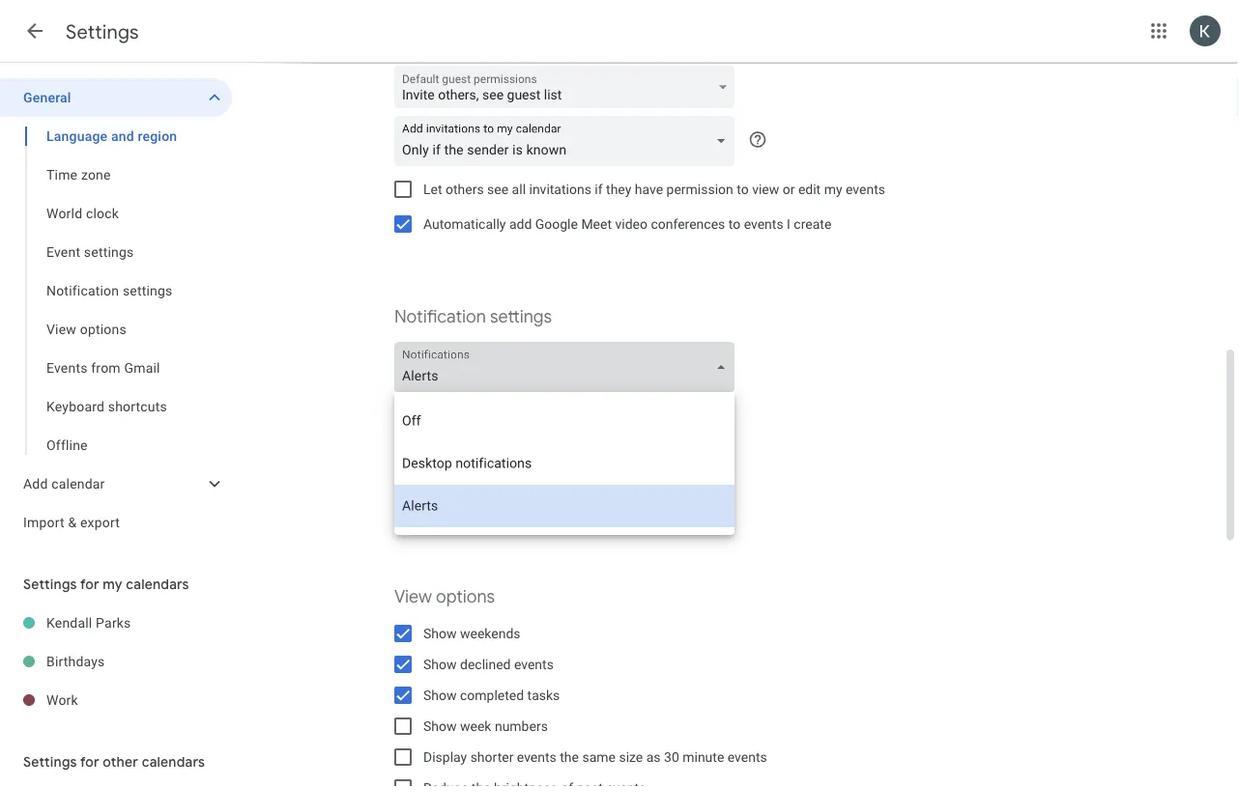 Task type: vqa. For each thing, say whether or not it's contained in the screenshot.
KENDALL
yes



Task type: describe. For each thing, give the bounding box(es) containing it.
parks
[[96, 615, 131, 631]]

invite others, see guest list button
[[394, 67, 735, 114]]

keyboard shortcuts
[[46, 399, 167, 415]]

time
[[46, 167, 78, 183]]

show week numbers
[[423, 719, 548, 735]]

notify me only if i have responded "yes" or "maybe"
[[423, 496, 729, 512]]

world
[[46, 205, 82, 221]]

show for show weekends
[[423, 626, 457, 642]]

google
[[535, 216, 578, 232]]

week
[[460, 719, 492, 735]]

30
[[664, 750, 679, 766]]

alerts option
[[394, 485, 735, 528]]

show weekends
[[423, 626, 521, 642]]

display shorter events the same size as 30 minute events
[[423, 750, 767, 766]]

view
[[752, 181, 779, 197]]

birthdays link
[[46, 643, 232, 682]]

settings for settings for other calendars
[[23, 754, 77, 771]]

clock
[[86, 205, 119, 221]]

0 horizontal spatial have
[[532, 496, 560, 512]]

create
[[794, 216, 832, 232]]

automatically add google meet video conferences to events i create
[[423, 216, 832, 232]]

"yes"
[[631, 496, 661, 512]]

0 horizontal spatial view options
[[46, 321, 127, 337]]

0 horizontal spatial guest
[[442, 73, 471, 86]]

settings for my calendars
[[23, 576, 189, 593]]

shorter
[[470, 750, 514, 766]]

0 horizontal spatial my
[[103, 576, 123, 593]]

play
[[423, 465, 449, 481]]

show for show declined events
[[423, 657, 457, 673]]

calendar
[[51, 476, 105, 492]]

me
[[463, 496, 482, 512]]

meet
[[581, 216, 612, 232]]

1 vertical spatial settings
[[123, 283, 173, 299]]

offline
[[46, 437, 88, 453]]

zone
[[81, 167, 111, 183]]

as
[[647, 750, 661, 766]]

for for other
[[80, 754, 99, 771]]

tasks
[[527, 688, 560, 704]]

gmail
[[124, 360, 160, 376]]

1 horizontal spatial notification
[[394, 306, 486, 328]]

for for my
[[80, 576, 99, 593]]

1 vertical spatial see
[[487, 181, 509, 197]]

1 horizontal spatial have
[[635, 181, 663, 197]]

desktop notifications option
[[394, 443, 735, 485]]

general
[[23, 89, 71, 105]]

0 vertical spatial to
[[737, 181, 749, 197]]

1 vertical spatial options
[[436, 586, 495, 608]]

1 horizontal spatial or
[[783, 181, 795, 197]]

"maybe"
[[680, 496, 729, 512]]

shortcuts
[[108, 399, 167, 415]]

kendall
[[46, 615, 92, 631]]

let
[[423, 181, 442, 197]]

same
[[582, 750, 616, 766]]

time zone
[[46, 167, 111, 183]]

events
[[46, 360, 88, 376]]

world clock
[[46, 205, 119, 221]]

default
[[402, 73, 439, 86]]

settings for settings for my calendars
[[23, 576, 77, 593]]

completed
[[460, 688, 524, 704]]

permissions
[[474, 73, 537, 86]]

&
[[68, 515, 77, 531]]

region
[[138, 128, 177, 144]]

sounds
[[523, 465, 568, 481]]

calendars for settings for my calendars
[[126, 576, 189, 593]]

kendall parks tree item
[[0, 604, 232, 643]]

display
[[423, 750, 467, 766]]

event settings
[[46, 244, 134, 260]]

list
[[544, 87, 562, 102]]

birthdays
[[46, 654, 105, 670]]

events left 'the'
[[517, 750, 557, 766]]

keyboard
[[46, 399, 105, 415]]

1 vertical spatial i
[[525, 496, 529, 512]]

work
[[46, 693, 78, 709]]

notifications list box
[[394, 393, 735, 536]]

video
[[615, 216, 648, 232]]

0 vertical spatial if
[[595, 181, 603, 197]]

work tree item
[[0, 682, 232, 720]]

others
[[446, 181, 484, 197]]

declined
[[460, 657, 511, 673]]

notification inside group
[[46, 283, 119, 299]]

settings heading
[[66, 20, 139, 44]]

settings for my calendars tree
[[0, 604, 232, 720]]

play notification sounds
[[423, 465, 568, 481]]

show for show completed tasks
[[423, 688, 457, 704]]

weekends
[[460, 626, 521, 642]]



Task type: locate. For each thing, give the bounding box(es) containing it.
minute
[[683, 750, 724, 766]]

1 vertical spatial or
[[665, 496, 677, 512]]

0 vertical spatial notification settings
[[46, 283, 173, 299]]

view up show weekends
[[394, 586, 432, 608]]

all
[[512, 181, 526, 197]]

show for show week numbers
[[423, 719, 457, 735]]

0 vertical spatial or
[[783, 181, 795, 197]]

0 horizontal spatial i
[[525, 496, 529, 512]]

have down sounds
[[532, 496, 560, 512]]

others,
[[438, 87, 479, 102]]

1 horizontal spatial i
[[787, 216, 791, 232]]

2 for from the top
[[80, 754, 99, 771]]

events right minute
[[728, 750, 767, 766]]

to right conferences
[[729, 216, 741, 232]]

0 vertical spatial i
[[787, 216, 791, 232]]

show
[[423, 626, 457, 642], [423, 657, 457, 673], [423, 688, 457, 704], [423, 719, 457, 735]]

settings down clock
[[84, 244, 134, 260]]

to left view
[[737, 181, 749, 197]]

have
[[635, 181, 663, 197], [532, 496, 560, 512]]

1 horizontal spatial my
[[824, 181, 843, 197]]

settings up general tree item
[[66, 20, 139, 44]]

1 vertical spatial notification settings
[[394, 306, 552, 328]]

group
[[0, 117, 232, 465]]

2 vertical spatial settings
[[490, 306, 552, 328]]

off option
[[394, 400, 735, 443]]

show left the 'weekends'
[[423, 626, 457, 642]]

see down the permissions
[[482, 87, 504, 102]]

3 show from the top
[[423, 688, 457, 704]]

settings down work
[[23, 754, 77, 771]]

1 vertical spatial for
[[80, 754, 99, 771]]

my right edit
[[824, 181, 843, 197]]

view options up show weekends
[[394, 586, 495, 608]]

default guest permissions invite others, see guest list
[[402, 73, 562, 102]]

have right they
[[635, 181, 663, 197]]

events down view
[[744, 216, 784, 232]]

numbers
[[495, 719, 548, 735]]

view options
[[46, 321, 127, 337], [394, 586, 495, 608]]

add calendar
[[23, 476, 105, 492]]

show down show weekends
[[423, 657, 457, 673]]

edit
[[798, 181, 821, 197]]

notification settings down event settings
[[46, 283, 173, 299]]

guest down the permissions
[[507, 87, 541, 102]]

calendars
[[126, 576, 189, 593], [142, 754, 205, 771]]

if left they
[[595, 181, 603, 197]]

0 vertical spatial notification
[[46, 283, 119, 299]]

i
[[787, 216, 791, 232], [525, 496, 529, 512]]

0 vertical spatial my
[[824, 181, 843, 197]]

let others see all invitations if they have permission to view or edit my events
[[423, 181, 886, 197]]

conferences
[[651, 216, 725, 232]]

1 vertical spatial to
[[729, 216, 741, 232]]

size
[[619, 750, 643, 766]]

1 vertical spatial have
[[532, 496, 560, 512]]

or left edit
[[783, 181, 795, 197]]

0 horizontal spatial if
[[514, 496, 522, 512]]

show left completed
[[423, 688, 457, 704]]

0 vertical spatial view options
[[46, 321, 127, 337]]

1 vertical spatial view options
[[394, 586, 495, 608]]

kendall parks
[[46, 615, 131, 631]]

event
[[46, 244, 80, 260]]

from
[[91, 360, 121, 376]]

to
[[737, 181, 749, 197], [729, 216, 741, 232]]

invite
[[402, 87, 435, 102]]

0 horizontal spatial view
[[46, 321, 76, 337]]

add
[[23, 476, 48, 492]]

import
[[23, 515, 65, 531]]

export
[[80, 515, 120, 531]]

1 vertical spatial calendars
[[142, 754, 205, 771]]

1 vertical spatial if
[[514, 496, 522, 512]]

group containing language and region
[[0, 117, 232, 465]]

the
[[560, 750, 579, 766]]

0 vertical spatial view
[[46, 321, 76, 337]]

go back image
[[23, 19, 46, 43]]

i left create on the right top
[[787, 216, 791, 232]]

options up events from gmail
[[80, 321, 127, 337]]

1 horizontal spatial guest
[[507, 87, 541, 102]]

notification settings down automatically
[[394, 306, 552, 328]]

automatically
[[423, 216, 506, 232]]

notify
[[423, 496, 460, 512]]

0 vertical spatial for
[[80, 576, 99, 593]]

see inside default guest permissions invite others, see guest list
[[482, 87, 504, 102]]

events right edit
[[846, 181, 886, 197]]

my
[[824, 181, 843, 197], [103, 576, 123, 593]]

1 horizontal spatial options
[[436, 586, 495, 608]]

0 vertical spatial have
[[635, 181, 663, 197]]

notification down event settings
[[46, 283, 119, 299]]

calendars right other
[[142, 754, 205, 771]]

0 vertical spatial options
[[80, 321, 127, 337]]

they
[[606, 181, 632, 197]]

0 horizontal spatial notification
[[46, 283, 119, 299]]

4 show from the top
[[423, 719, 457, 735]]

calendars for settings for other calendars
[[142, 754, 205, 771]]

see left all
[[487, 181, 509, 197]]

view inside group
[[46, 321, 76, 337]]

0 vertical spatial see
[[482, 87, 504, 102]]

notification settings
[[46, 283, 173, 299], [394, 306, 552, 328]]

invitations
[[529, 181, 592, 197]]

notification down automatically
[[394, 306, 486, 328]]

my up parks
[[103, 576, 123, 593]]

options inside group
[[80, 321, 127, 337]]

if
[[595, 181, 603, 197], [514, 496, 522, 512]]

0 vertical spatial settings
[[84, 244, 134, 260]]

only
[[485, 496, 510, 512]]

events up tasks
[[514, 657, 554, 673]]

1 horizontal spatial if
[[595, 181, 603, 197]]

settings down add
[[490, 306, 552, 328]]

calendars up kendall parks tree item
[[126, 576, 189, 593]]

2 vertical spatial settings
[[23, 754, 77, 771]]

1 horizontal spatial view
[[394, 586, 432, 608]]

or right "yes"
[[665, 496, 677, 512]]

general tree item
[[0, 78, 232, 117]]

language
[[46, 128, 108, 144]]

settings up kendall
[[23, 576, 77, 593]]

show declined events
[[423, 657, 554, 673]]

birthdays tree item
[[0, 643, 232, 682]]

events from gmail
[[46, 360, 160, 376]]

settings
[[84, 244, 134, 260], [123, 283, 173, 299], [490, 306, 552, 328]]

settings for settings
[[66, 20, 139, 44]]

events
[[846, 181, 886, 197], [744, 216, 784, 232], [514, 657, 554, 673], [517, 750, 557, 766], [728, 750, 767, 766]]

tree containing general
[[0, 78, 232, 542]]

2 show from the top
[[423, 657, 457, 673]]

guest
[[442, 73, 471, 86], [507, 87, 541, 102]]

1 horizontal spatial view options
[[394, 586, 495, 608]]

guest up the others,
[[442, 73, 471, 86]]

1 show from the top
[[423, 626, 457, 642]]

for up kendall parks on the left of the page
[[80, 576, 99, 593]]

add
[[509, 216, 532, 232]]

None field
[[394, 116, 742, 166], [394, 342, 742, 393], [394, 116, 742, 166], [394, 342, 742, 393]]

if right only
[[514, 496, 522, 512]]

or
[[783, 181, 795, 197], [665, 496, 677, 512]]

other
[[103, 754, 138, 771]]

tree
[[0, 78, 232, 542]]

1 horizontal spatial notification settings
[[394, 306, 552, 328]]

language and region
[[46, 128, 177, 144]]

0 vertical spatial settings
[[66, 20, 139, 44]]

view up events on the top of the page
[[46, 321, 76, 337]]

0 horizontal spatial or
[[665, 496, 677, 512]]

options
[[80, 321, 127, 337], [436, 586, 495, 608]]

1 vertical spatial settings
[[23, 576, 77, 593]]

responded
[[564, 496, 627, 512]]

notification
[[452, 465, 520, 481]]

0 vertical spatial calendars
[[126, 576, 189, 593]]

import & export
[[23, 515, 120, 531]]

and
[[111, 128, 134, 144]]

for left other
[[80, 754, 99, 771]]

1 for from the top
[[80, 576, 99, 593]]

options up show weekends
[[436, 586, 495, 608]]

show completed tasks
[[423, 688, 560, 704]]

1 vertical spatial my
[[103, 576, 123, 593]]

settings down event settings
[[123, 283, 173, 299]]

permission
[[667, 181, 734, 197]]

for
[[80, 576, 99, 593], [80, 754, 99, 771]]

show up display
[[423, 719, 457, 735]]

0 horizontal spatial notification settings
[[46, 283, 173, 299]]

notification
[[46, 283, 119, 299], [394, 306, 486, 328]]

work link
[[46, 682, 232, 720]]

1 vertical spatial notification
[[394, 306, 486, 328]]

i right only
[[525, 496, 529, 512]]

1 vertical spatial view
[[394, 586, 432, 608]]

0 horizontal spatial options
[[80, 321, 127, 337]]

settings
[[66, 20, 139, 44], [23, 576, 77, 593], [23, 754, 77, 771]]

settings for other calendars
[[23, 754, 205, 771]]

view options up events from gmail
[[46, 321, 127, 337]]



